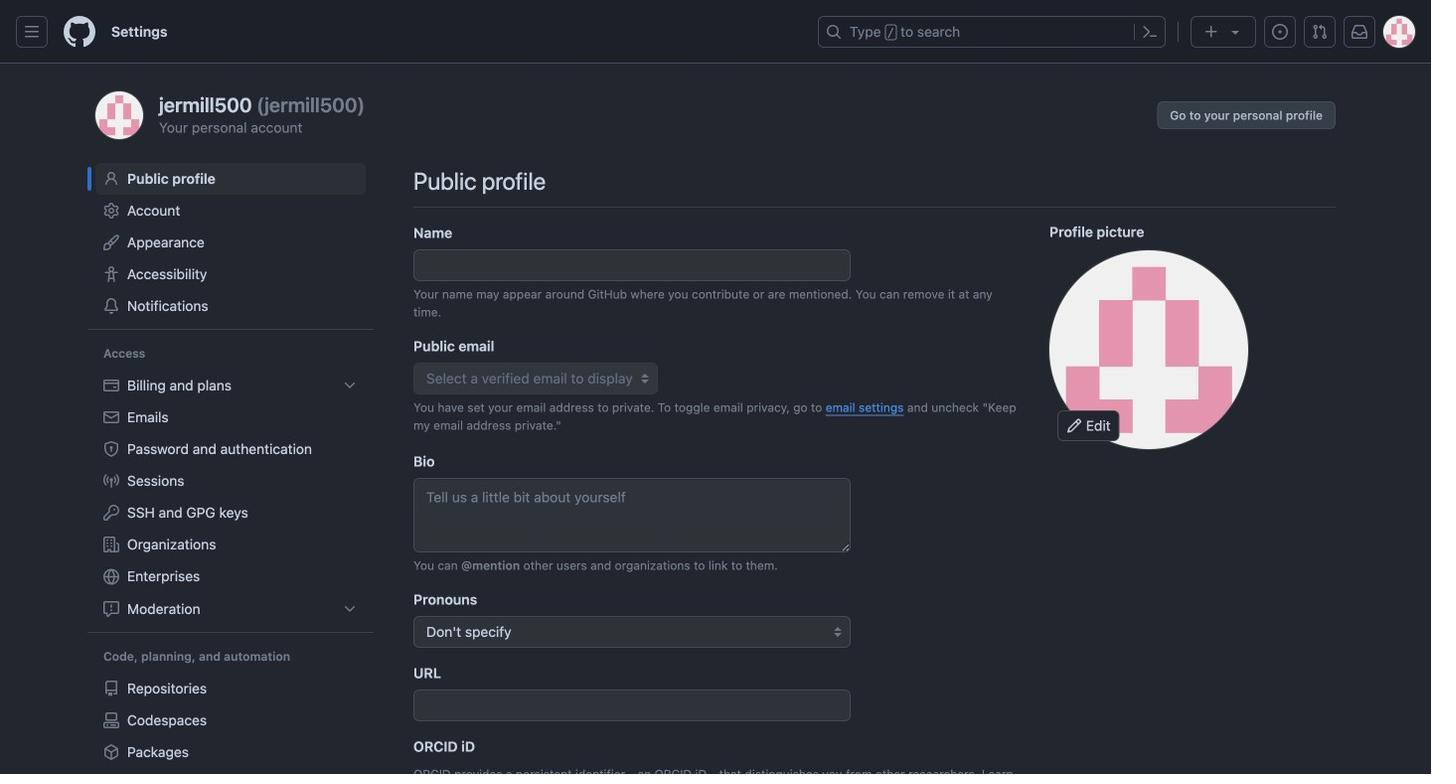 Task type: vqa. For each thing, say whether or not it's contained in the screenshot.
1
no



Task type: locate. For each thing, give the bounding box(es) containing it.
gear image
[[103, 203, 119, 219]]

command palette image
[[1142, 24, 1158, 40]]

organization image
[[103, 537, 119, 553]]

package image
[[103, 745, 119, 761]]

None text field
[[414, 250, 851, 281]]

accessibility image
[[103, 266, 119, 282]]

0 vertical spatial list
[[95, 370, 366, 625]]

None text field
[[414, 690, 851, 722]]

paintbrush image
[[103, 235, 119, 251]]

notifications image
[[1352, 24, 1368, 40]]

1 horizontal spatial @jermill500 image
[[1050, 251, 1249, 449]]

@jermill500 image
[[95, 91, 143, 139], [1050, 251, 1249, 449]]

list
[[95, 370, 366, 625], [95, 673, 366, 774]]

1 vertical spatial list
[[95, 673, 366, 774]]

0 horizontal spatial @jermill500 image
[[95, 91, 143, 139]]

triangle down image
[[1228, 24, 1244, 40]]

2 list from the top
[[95, 673, 366, 774]]

issue opened image
[[1273, 24, 1288, 40]]



Task type: describe. For each thing, give the bounding box(es) containing it.
plus image
[[1204, 24, 1220, 40]]

key image
[[103, 505, 119, 521]]

broadcast image
[[103, 473, 119, 489]]

homepage image
[[64, 16, 95, 48]]

mail image
[[103, 410, 119, 426]]

globe image
[[103, 569, 119, 585]]

1 vertical spatial @jermill500 image
[[1050, 251, 1249, 449]]

person image
[[103, 171, 119, 187]]

Tell us a little bit about yourself text field
[[414, 478, 851, 553]]

codespaces image
[[103, 713, 119, 729]]

shield lock image
[[103, 441, 119, 457]]

0 vertical spatial @jermill500 image
[[95, 91, 143, 139]]

git pull request image
[[1312, 24, 1328, 40]]

bell image
[[103, 298, 119, 314]]

repo image
[[103, 681, 119, 697]]

1 list from the top
[[95, 370, 366, 625]]

pencil image
[[1067, 418, 1083, 434]]



